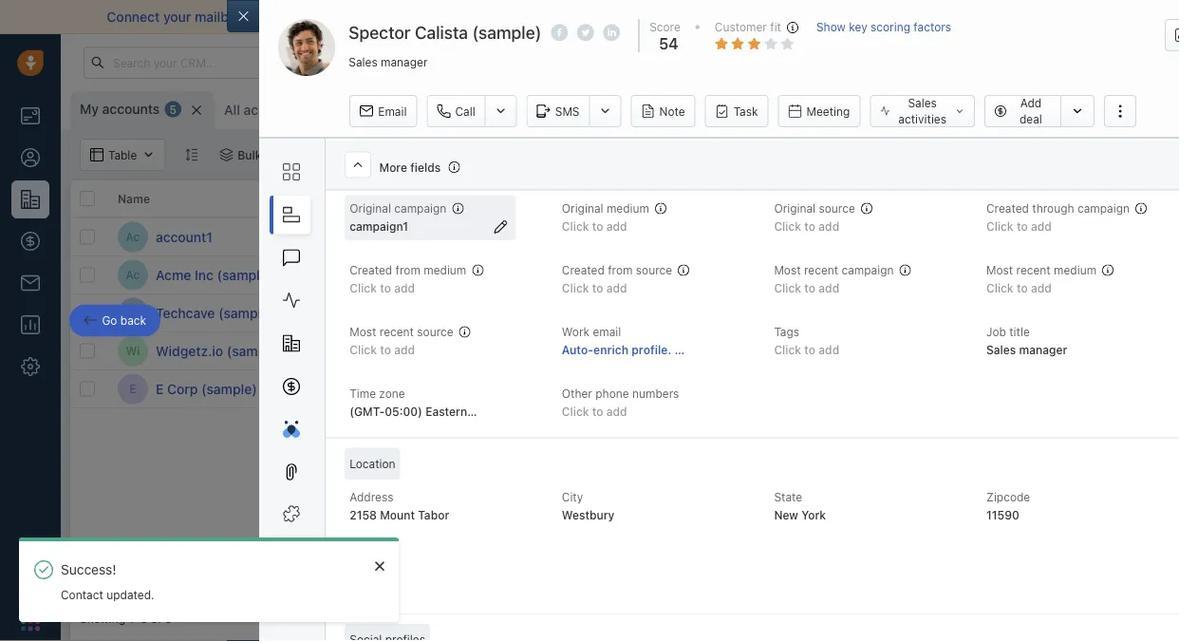 Task type: describe. For each thing, give the bounding box(es) containing it.
sales for sales manager
[[349, 56, 378, 69]]

created from medium
[[350, 263, 467, 277]]

next activity
[[935, 192, 1005, 205]]

john smith for $ 5,600
[[815, 344, 875, 358]]

$ 0
[[650, 380, 673, 398]]

usa
[[350, 570, 374, 583]]

success!
[[61, 562, 116, 577]]

sampleacme.com link
[[507, 268, 601, 282]]

my territory accounts
[[320, 102, 455, 118]]

0 horizontal spatial manager
[[381, 56, 428, 69]]

54
[[659, 35, 679, 53]]

days inside press space to select this row. row
[[1067, 344, 1092, 358]]

country
[[350, 552, 393, 565]]

1 smith from the top
[[844, 230, 875, 244]]

linkedin circled image
[[603, 22, 620, 42]]

5 inside the my accounts 5
[[169, 103, 177, 116]]

add inside other phone numbers click to add
[[607, 404, 628, 418]]

e corp (sample)
[[156, 381, 257, 397]]

conversations.
[[602, 9, 694, 25]]

data
[[827, 9, 855, 25]]

state
[[775, 490, 803, 504]]

updated.
[[107, 588, 154, 602]]

ends
[[708, 56, 733, 68]]

add deal button
[[985, 95, 1061, 127]]

city
[[562, 490, 583, 504]]

0
[[663, 380, 673, 398]]

(sample) inside "link"
[[219, 305, 274, 321]]

2 horizontal spatial from
[[1022, 9, 1052, 25]]

spector
[[349, 22, 411, 42]]

manager inside 'job title sales manager'
[[1020, 343, 1068, 356]]

enter
[[675, 343, 705, 356]]

click inside tags click to add
[[775, 343, 802, 356]]

source for created from source
[[636, 263, 673, 277]]

sales inside 'job title sales manager'
[[987, 343, 1017, 356]]

john for 5,600
[[815, 344, 841, 358]]

mount
[[380, 508, 415, 521]]

Search your CRM... text field
[[84, 47, 274, 79]]

customize table button
[[758, 91, 889, 123]]

click to add for created through campaign
[[987, 219, 1052, 233]]

title
[[1010, 325, 1030, 338]]

your
[[660, 56, 683, 68]]

created for created through campaign
[[987, 202, 1030, 215]]

name row
[[70, 180, 355, 218]]

related contacts
[[365, 192, 459, 205]]

scratch.
[[1055, 9, 1106, 25]]

created from source
[[562, 263, 673, 277]]

score 54
[[650, 20, 681, 53]]

filter
[[359, 148, 385, 161]]

sampleacme.com
[[507, 268, 601, 282]]

address 2158 mount tabor
[[350, 490, 450, 521]]

amount
[[716, 192, 758, 205]]

from for created from medium
[[396, 263, 421, 277]]

add inside the add deal
[[1021, 96, 1042, 110]]

medium for most recent medium
[[1054, 263, 1097, 277]]

cell up due in 2 days
[[1068, 294, 1180, 332]]

original for original campaign
[[350, 202, 391, 215]]

deliverability
[[317, 9, 397, 25]]

scoring
[[871, 20, 911, 34]]

add account
[[1091, 101, 1161, 114]]

york
[[802, 508, 827, 521]]

show key scoring factors
[[817, 20, 952, 34]]

table
[[849, 101, 877, 114]]

in inside row group
[[1044, 344, 1053, 358]]

click to add for created from medium
[[350, 281, 415, 294]]

to inside tags click to add
[[805, 343, 816, 356]]

numbers
[[633, 387, 680, 400]]

1 horizontal spatial medium
[[607, 202, 650, 215]]

next
[[935, 192, 961, 205]]

0 horizontal spatial campaign
[[395, 202, 447, 215]]

1 john from the top
[[815, 230, 841, 244]]

widgetz.io link
[[507, 344, 563, 358]]

most for most recent campaign
[[775, 263, 801, 277]]

trial
[[686, 56, 705, 68]]

grid containing $ 100
[[70, 180, 1180, 596]]

eastern
[[426, 404, 468, 418]]

most for most recent source
[[350, 325, 377, 338]]

ac for account1
[[126, 230, 140, 244]]

2 + add task from the top
[[935, 268, 992, 282]]

john smith for $ 100
[[815, 268, 875, 282]]

recent for medium
[[1017, 263, 1051, 277]]

o
[[577, 103, 586, 117]]

press space to select this row. row containing $ 0
[[355, 370, 1180, 408]]

0 horizontal spatial days
[[762, 56, 785, 68]]

click to add for most recent medium
[[987, 281, 1052, 294]]

te
[[127, 306, 139, 320]]

click to add for original medium
[[562, 219, 628, 233]]

activities
[[899, 113, 947, 126]]

website
[[507, 192, 553, 205]]

j image
[[366, 336, 396, 366]]

connect your mailbox link
[[107, 9, 247, 25]]

2 your from the left
[[760, 9, 788, 25]]

more fields
[[380, 161, 441, 174]]

task
[[734, 104, 758, 118]]

related
[[365, 192, 407, 205]]

2 vertical spatial email
[[708, 343, 738, 356]]

john for 100
[[815, 268, 841, 282]]

accounts for all
[[244, 102, 301, 118]]

import accounts group
[[899, 91, 1056, 123]]

task button
[[705, 95, 769, 127]]

press space to select this row. row containing widgetz.io (sample)
[[70, 332, 355, 370]]

container_wx8msf4aqz5i3rn1 image inside "bulk actions" button
[[220, 148, 233, 161]]

recent for campaign
[[805, 263, 839, 277]]

1 your from the left
[[163, 9, 191, 25]]

sales for sales owner
[[792, 192, 822, 205]]

smith for $ 100
[[844, 268, 875, 282]]

container_wx8msf4aqz5i3rn1 image inside customize table button
[[770, 101, 783, 114]]

meeting button
[[778, 95, 861, 127]]

1 filter applied
[[351, 148, 429, 161]]

cell down due in 2 days
[[1068, 370, 1180, 408]]

press space to select this row. row containing --
[[355, 218, 1180, 256]]

(sample) for e corp (sample)
[[201, 381, 257, 397]]

source for most recent source
[[417, 325, 454, 338]]

my for my territory accounts
[[320, 102, 339, 118]]

2 - from the left
[[370, 230, 376, 244]]

account1
[[156, 229, 213, 245]]

e corp (sample) link
[[156, 379, 257, 398]]

ac for acme inc (sample)
[[126, 268, 140, 282]]

tabor
[[418, 508, 450, 521]]

3
[[494, 104, 501, 117]]

note
[[660, 104, 686, 118]]

click to add for original source
[[775, 219, 840, 233]]

mailbox
[[195, 9, 243, 25]]

connect your mailbox to improve deliverability and enable 2-way sync of email conversations. import all your sales data so you don't have to start from scratch.
[[107, 9, 1106, 25]]

import inside button
[[925, 101, 961, 114]]

close image
[[375, 560, 385, 571]]

go back button
[[70, 304, 161, 337]]

due
[[1021, 344, 1041, 358]]

contact
[[61, 588, 103, 602]]

2 horizontal spatial source
[[819, 202, 856, 215]]

auto-
[[562, 343, 594, 356]]

my for my accounts 5
[[80, 101, 99, 117]]

open deals amount
[[650, 192, 758, 205]]

sales
[[791, 9, 824, 25]]

from for created from source
[[608, 263, 633, 277]]

to inside other phone numbers click to add
[[593, 404, 604, 418]]

go
[[102, 314, 117, 327]]

inc
[[195, 267, 214, 283]]

click to add for most recent source
[[350, 343, 415, 356]]

0 vertical spatial email
[[565, 9, 598, 25]]

original medium
[[562, 202, 650, 215]]

1 vertical spatial 5
[[165, 612, 172, 625]]

54 button
[[655, 35, 679, 53]]

click inside other phone numbers click to add
[[562, 404, 589, 418]]

task for container_wx8msf4aqz5i3rn1 icon under original source
[[970, 230, 992, 244]]

$ for $ 0
[[650, 380, 659, 398]]

wi
[[126, 344, 140, 358]]

row group containing $ 100
[[355, 218, 1180, 408]]

task for container_wx8msf4aqz5i3rn1 icon on top of tags click to add
[[970, 268, 992, 282]]

job title sales manager
[[987, 325, 1068, 356]]

open
[[650, 192, 680, 205]]

accounts for my
[[102, 101, 160, 117]]

widgetz.io (sample) link
[[156, 341, 282, 360]]

activity
[[964, 192, 1005, 205]]

original source
[[775, 202, 856, 215]]

acme
[[156, 267, 191, 283]]

state new york
[[775, 490, 827, 521]]

e for e corp (sample)
[[156, 381, 164, 397]]

have
[[940, 9, 969, 25]]

enrich
[[594, 343, 629, 356]]

100
[[663, 266, 689, 284]]

spector calista (sample) dialog
[[70, 0, 1180, 641]]



Task type: vqa. For each thing, say whether or not it's contained in the screenshot.
Acme Inc (sample)'s the Ac
yes



Task type: locate. For each thing, give the bounding box(es) containing it.
new
[[775, 508, 799, 521]]

1 john smith from the top
[[815, 230, 875, 244]]

press space to select this row. row containing $ 5,600
[[355, 332, 1180, 370]]

1 vertical spatial manager
[[1020, 343, 1068, 356]]

2158
[[350, 508, 377, 521]]

l image
[[366, 260, 396, 290]]

(sample) down widgetz.io (sample) link
[[201, 381, 257, 397]]

original right website at top
[[562, 202, 604, 215]]

0 horizontal spatial from
[[396, 263, 421, 277]]

name
[[118, 192, 150, 205]]

1 horizontal spatial created
[[562, 263, 605, 277]]

0 vertical spatial john smith
[[815, 230, 875, 244]]

3 more... button
[[468, 97, 554, 123]]

3 john from the top
[[815, 344, 841, 358]]

applied
[[388, 148, 429, 161]]

campaign down fields
[[395, 202, 447, 215]]

bulk actions button
[[207, 139, 317, 171]]

2-
[[473, 9, 487, 25]]

1 + add task from the top
[[935, 230, 992, 244]]

from up s 'image'
[[396, 263, 421, 277]]

2 vertical spatial john
[[815, 344, 841, 358]]

0 horizontal spatial tags
[[775, 325, 800, 338]]

0 vertical spatial john
[[815, 230, 841, 244]]

campaign right through
[[1078, 202, 1130, 215]]

accounts
[[964, 101, 1015, 114], [102, 101, 160, 117], [244, 102, 301, 118], [398, 102, 455, 118]]

campaign for most recent campaign
[[842, 263, 894, 277]]

start
[[989, 9, 1019, 25]]

1 vertical spatial import
[[925, 101, 961, 114]]

05:00)
[[385, 404, 423, 418]]

source right s 'image'
[[417, 325, 454, 338]]

1 horizontal spatial recent
[[805, 263, 839, 277]]

sales manager
[[349, 56, 428, 69]]

2 $ from the top
[[650, 342, 659, 360]]

(sample) inside dialog
[[472, 22, 542, 42]]

tags for tags
[[1077, 192, 1104, 205]]

email button
[[350, 95, 417, 127]]

show key scoring factors link
[[817, 19, 952, 54]]

1 vertical spatial of
[[151, 612, 162, 625]]

fit
[[771, 20, 782, 34]]

2 vertical spatial + click to add
[[507, 382, 582, 396]]

spector calista (sample)
[[349, 22, 542, 42]]

1 horizontal spatial most
[[775, 263, 801, 277]]

more...
[[505, 104, 543, 117]]

phone element
[[11, 560, 49, 598]]

0 horizontal spatial of
[[151, 612, 162, 625]]

1 filter applied button
[[317, 139, 441, 171]]

go back
[[102, 314, 146, 327]]

enable
[[428, 9, 470, 25]]

cell
[[1068, 294, 1180, 332], [783, 370, 925, 408], [925, 370, 1068, 408], [1068, 370, 1180, 408]]

(sample) up widgetz.io (sample)
[[219, 305, 274, 321]]

sales
[[349, 56, 378, 69], [909, 96, 937, 110], [792, 192, 822, 205], [987, 343, 1017, 356]]

recent down l image on the left
[[380, 325, 414, 338]]

deal
[[1020, 113, 1043, 126]]

11590
[[987, 508, 1020, 521]]

1 horizontal spatial in
[[1044, 344, 1053, 358]]

add account button
[[1066, 91, 1170, 123]]

source
[[819, 202, 856, 215], [636, 263, 673, 277], [417, 325, 454, 338]]

+ click to add down created through campaign
[[1077, 268, 1152, 282]]

of right sync at the top left
[[549, 9, 561, 25]]

in left 21
[[736, 56, 744, 68]]

source up work email auto-enrich profile. enter email
[[636, 263, 673, 277]]

your right all
[[760, 9, 788, 25]]

2 john from the top
[[815, 268, 841, 282]]

john smith down most recent campaign
[[815, 344, 875, 358]]

1 vertical spatial source
[[636, 263, 673, 277]]

(us
[[501, 404, 521, 418]]

press space to select this row. row containing e corp (sample)
[[70, 370, 355, 408]]

most up the job
[[987, 263, 1014, 277]]

john smith
[[815, 230, 875, 244], [815, 268, 875, 282], [815, 344, 875, 358]]

&
[[524, 404, 533, 418]]

1 original from the left
[[350, 202, 391, 215]]

+ click to add for press space to select this row. row containing --
[[507, 230, 582, 244]]

5 down search your crm... text field
[[169, 103, 177, 116]]

import accounts button
[[899, 91, 1024, 123]]

1 horizontal spatial my
[[320, 102, 339, 118]]

(sample)
[[472, 22, 542, 42], [217, 267, 273, 283], [219, 305, 274, 321], [227, 343, 282, 359], [201, 381, 257, 397]]

+ click to add for press space to select this row. row containing $ 0
[[507, 382, 582, 396]]

2 horizontal spatial most
[[987, 263, 1014, 277]]

$ left '0'
[[650, 380, 659, 398]]

accounts for import
[[964, 101, 1015, 114]]

1 horizontal spatial source
[[636, 263, 673, 277]]

country usa
[[350, 552, 393, 583]]

s image
[[366, 298, 396, 328]]

0 horizontal spatial e
[[130, 382, 136, 396]]

recent for source
[[380, 325, 414, 338]]

0 vertical spatial of
[[549, 9, 561, 25]]

0 vertical spatial + click to add
[[507, 230, 582, 244]]

grid
[[70, 180, 1180, 596]]

(sample) for spector calista (sample)
[[472, 22, 542, 42]]

sales down the spector
[[349, 56, 378, 69]]

source up most recent campaign
[[819, 202, 856, 215]]

in
[[736, 56, 744, 68], [1044, 344, 1053, 358]]

- down original campaign
[[370, 230, 376, 244]]

task up the job
[[970, 268, 992, 282]]

phone image
[[21, 569, 40, 588]]

click to add down original source
[[775, 219, 840, 233]]

2 horizontal spatial recent
[[1017, 263, 1051, 277]]

sales for sales activities
[[909, 96, 937, 110]]

e down wi
[[130, 382, 136, 396]]

time left (us
[[471, 404, 498, 418]]

accounts inside button
[[964, 101, 1015, 114]]

1 vertical spatial smith
[[844, 268, 875, 282]]

1 vertical spatial $
[[650, 342, 659, 360]]

0 vertical spatial manager
[[381, 56, 428, 69]]

-
[[365, 230, 370, 244], [370, 230, 376, 244]]

$ for $ 100
[[650, 266, 659, 284]]

john
[[815, 230, 841, 244], [815, 268, 841, 282], [815, 344, 841, 358]]

1 vertical spatial email
[[593, 325, 622, 338]]

most down l image on the left
[[350, 325, 377, 338]]

press space to select this row. row containing techcave (sample)
[[70, 294, 355, 332]]

1 horizontal spatial tags
[[1077, 192, 1104, 205]]

key
[[849, 20, 868, 34]]

0 horizontal spatial time
[[350, 387, 376, 400]]

created down --
[[350, 263, 393, 277]]

1 horizontal spatial import
[[925, 101, 961, 114]]

task down activity
[[970, 230, 992, 244]]

- up l image on the left
[[365, 230, 370, 244]]

0 vertical spatial import
[[697, 9, 739, 25]]

0 vertical spatial ac
[[126, 230, 140, 244]]

1 row group from the left
[[70, 218, 355, 408]]

5,600
[[663, 342, 705, 360]]

2 task from the top
[[970, 268, 992, 282]]

0 vertical spatial 5
[[169, 103, 177, 116]]

0 vertical spatial smith
[[844, 230, 875, 244]]

most down original source
[[775, 263, 801, 277]]

account
[[1116, 101, 1161, 114]]

created for created from medium
[[350, 263, 393, 277]]

score
[[650, 20, 681, 34]]

email left linkedin circled image
[[565, 9, 598, 25]]

cell down tags click to add
[[783, 370, 925, 408]]

territory
[[343, 102, 394, 118]]

container_wx8msf4aqz5i3rn1 image down most recent campaign
[[797, 344, 810, 358]]

click to add down original medium
[[562, 219, 628, 233]]

import
[[697, 9, 739, 25], [925, 101, 961, 114]]

(sample) down techcave (sample) "link"
[[227, 343, 282, 359]]

tags click to add
[[775, 325, 840, 356]]

john smith up most recent campaign
[[815, 230, 875, 244]]

3 smith from the top
[[844, 344, 875, 358]]

press space to select this row. row containing $ 100
[[355, 256, 1180, 294]]

2 vertical spatial smith
[[844, 344, 875, 358]]

call link
[[427, 95, 485, 127]]

1 horizontal spatial original
[[562, 202, 604, 215]]

medium down created through campaign
[[1054, 263, 1097, 277]]

1 vertical spatial ac
[[126, 268, 140, 282]]

1 vertical spatial task
[[970, 268, 992, 282]]

to
[[247, 9, 260, 25], [973, 9, 986, 25], [593, 219, 604, 233], [805, 219, 816, 233], [1017, 219, 1028, 233], [547, 230, 558, 244], [1117, 268, 1128, 282], [380, 281, 391, 294], [593, 281, 604, 294], [805, 281, 816, 294], [1017, 281, 1028, 294], [380, 343, 391, 356], [805, 343, 816, 356], [547, 382, 558, 396], [593, 404, 604, 418]]

zipcode
[[987, 490, 1031, 504]]

widgetz.io
[[156, 343, 223, 359]]

days right 2
[[1067, 344, 1092, 358]]

container_wx8msf4aqz5i3rn1 image up tags click to add
[[797, 268, 810, 282]]

1 horizontal spatial campaign
[[842, 263, 894, 277]]

0 horizontal spatial created
[[350, 263, 393, 277]]

original for original source
[[775, 202, 816, 215]]

sales down the job
[[987, 343, 1017, 356]]

manager down the spector
[[381, 56, 428, 69]]

0 horizontal spatial medium
[[424, 263, 467, 277]]

2 vertical spatial $
[[650, 380, 659, 398]]

your left mailbox
[[163, 9, 191, 25]]

of right 1–5
[[151, 612, 162, 625]]

tags right through
[[1077, 192, 1104, 205]]

tags inside tags click to add
[[775, 325, 800, 338]]

0 horizontal spatial recent
[[380, 325, 414, 338]]

0 horizontal spatial most
[[350, 325, 377, 338]]

and
[[401, 9, 424, 25]]

email right enter
[[708, 343, 738, 356]]

$ left 100
[[650, 266, 659, 284]]

click to add down most recent medium
[[987, 281, 1052, 294]]

time up the (gmt-
[[350, 387, 376, 400]]

1 horizontal spatial days
[[1067, 344, 1092, 358]]

other
[[562, 387, 593, 400]]

tags down most recent campaign
[[775, 325, 800, 338]]

medium for created from medium
[[424, 263, 467, 277]]

3 original from the left
[[775, 202, 816, 215]]

add inside tags click to add
[[819, 343, 840, 356]]

recent down original source
[[805, 263, 839, 277]]

0 vertical spatial days
[[762, 56, 785, 68]]

+ add task down next activity
[[935, 230, 992, 244]]

3 john smith from the top
[[815, 344, 875, 358]]

21
[[747, 56, 759, 68]]

1 horizontal spatial time
[[471, 404, 498, 418]]

widgetz.io (sample)
[[156, 343, 282, 359]]

original up campaign1 at the left of the page
[[350, 202, 391, 215]]

e for e
[[130, 382, 136, 396]]

1 horizontal spatial of
[[549, 9, 561, 25]]

container_wx8msf4aqz5i3rn1 image left 1 on the left of page
[[330, 148, 343, 161]]

2 horizontal spatial medium
[[1054, 263, 1097, 277]]

recent up title
[[1017, 263, 1051, 277]]

days right 21
[[762, 56, 785, 68]]

freshworks switcher image
[[21, 612, 40, 631]]

0 vertical spatial $
[[650, 266, 659, 284]]

container_wx8msf4aqz5i3rn1 image down original source
[[797, 230, 810, 244]]

manager down title
[[1020, 343, 1068, 356]]

0 vertical spatial time
[[350, 387, 376, 400]]

click to add down most recent campaign
[[775, 281, 840, 294]]

2 horizontal spatial campaign
[[1078, 202, 1130, 215]]

factors
[[914, 20, 952, 34]]

0 vertical spatial source
[[819, 202, 856, 215]]

customer fit
[[715, 20, 782, 34]]

2 john smith from the top
[[815, 268, 875, 282]]

1 vertical spatial + click to add
[[1077, 268, 1152, 282]]

0 horizontal spatial in
[[736, 56, 744, 68]]

0 horizontal spatial source
[[417, 325, 454, 338]]

showing
[[80, 612, 126, 625]]

call button
[[427, 95, 485, 127]]

row group containing account1
[[70, 218, 355, 408]]

e left corp
[[156, 381, 164, 397]]

widgetz.io
[[507, 344, 563, 358]]

2 original from the left
[[562, 202, 604, 215]]

all accounts
[[224, 102, 301, 118]]

1 horizontal spatial your
[[760, 9, 788, 25]]

smith up most recent campaign
[[844, 230, 875, 244]]

press space to select this row. row
[[70, 218, 355, 256], [355, 218, 1180, 256], [70, 256, 355, 294], [355, 256, 1180, 294], [70, 294, 355, 332], [355, 294, 1180, 332], [70, 332, 355, 370], [355, 332, 1180, 370], [70, 370, 355, 408], [355, 370, 1180, 408]]

owner
[[826, 192, 860, 205]]

note button
[[631, 95, 696, 127]]

1 vertical spatial john smith
[[815, 268, 875, 282]]

account1 link
[[156, 228, 213, 246]]

$ 5,600
[[650, 342, 705, 360]]

2 smith from the top
[[844, 268, 875, 282]]

ac up the te
[[126, 268, 140, 282]]

3 more...
[[494, 104, 543, 117]]

recent
[[805, 263, 839, 277], [1017, 263, 1051, 277], [380, 325, 414, 338]]

connect
[[107, 9, 160, 25]]

from left $ 100
[[608, 263, 633, 277]]

sales activities button
[[870, 95, 985, 127], [870, 95, 976, 127]]

1 horizontal spatial manager
[[1020, 343, 1068, 356]]

john smith down original source
[[815, 268, 875, 282]]

0 vertical spatial tags
[[1077, 192, 1104, 205]]

2 ac from the top
[[126, 268, 140, 282]]

1 horizontal spatial from
[[608, 263, 633, 277]]

twitter circled image
[[577, 22, 594, 42]]

other phone numbers click to add
[[562, 387, 680, 418]]

techcave (sample) link
[[156, 304, 274, 322]]

2 vertical spatial source
[[417, 325, 454, 338]]

all
[[742, 9, 757, 25]]

0 vertical spatial + add task
[[935, 230, 992, 244]]

actions
[[265, 148, 305, 161]]

1 vertical spatial tags
[[775, 325, 800, 338]]

most for most recent medium
[[987, 263, 1014, 277]]

deals
[[683, 192, 713, 205]]

created up work
[[562, 263, 605, 277]]

+ click to add up "canada)" in the bottom left of the page
[[507, 382, 582, 396]]

original for original medium
[[562, 202, 604, 215]]

created left through
[[987, 202, 1030, 215]]

customer
[[715, 20, 767, 34]]

0 horizontal spatial my
[[80, 101, 99, 117]]

smith down owner
[[844, 268, 875, 282]]

click to add down created from source
[[562, 281, 628, 294]]

my accounts 5
[[80, 101, 177, 117]]

smith right tags click to add
[[844, 344, 875, 358]]

2 horizontal spatial original
[[775, 202, 816, 215]]

created for created from source
[[562, 263, 605, 277]]

+ click to add up sampleacme.com link
[[507, 230, 582, 244]]

2 row group from the left
[[355, 218, 1180, 408]]

sales up activities
[[909, 96, 937, 110]]

smith for $ 5,600
[[844, 344, 875, 358]]

5 right 1–5
[[165, 612, 172, 625]]

medium left open
[[607, 202, 650, 215]]

(sample) left facebook circled image
[[472, 22, 542, 42]]

click to add up s 'image'
[[350, 281, 415, 294]]

1 - from the left
[[365, 230, 370, 244]]

+ add task up the job
[[935, 268, 992, 282]]

campaign down owner
[[842, 263, 894, 277]]

click to add for created from source
[[562, 281, 628, 294]]

way
[[487, 9, 512, 25]]

1 vertical spatial in
[[1044, 344, 1053, 358]]

0 vertical spatial task
[[970, 230, 992, 244]]

1 task from the top
[[970, 230, 992, 244]]

2 horizontal spatial created
[[987, 202, 1030, 215]]

$ for $ 5,600
[[650, 342, 659, 360]]

back
[[120, 314, 146, 327]]

sms button
[[527, 95, 589, 127]]

campaign for created through campaign
[[1078, 202, 1130, 215]]

1 ac from the top
[[126, 230, 140, 244]]

1 vertical spatial time
[[471, 404, 498, 418]]

original left owner
[[775, 202, 816, 215]]

(sample) right the inc
[[217, 267, 273, 283]]

techcave
[[156, 305, 215, 321]]

calista
[[415, 22, 468, 42]]

click to add for most recent campaign
[[775, 281, 840, 294]]

ac down name
[[126, 230, 140, 244]]

tags for tags click to add
[[775, 325, 800, 338]]

$ left '5,600'
[[650, 342, 659, 360]]

1 vertical spatial + add task
[[935, 268, 992, 282]]

0 horizontal spatial original
[[350, 202, 391, 215]]

sales inside sales activities
[[909, 96, 937, 110]]

container_wx8msf4aqz5i3rn1 image inside 1 filter applied button
[[330, 148, 343, 161]]

1 $ from the top
[[650, 266, 659, 284]]

job
[[987, 325, 1007, 338]]

container_wx8msf4aqz5i3rn1 image right task
[[770, 101, 783, 114]]

$ 100
[[650, 266, 689, 284]]

sales left owner
[[792, 192, 822, 205]]

0 horizontal spatial import
[[697, 9, 739, 25]]

container_wx8msf4aqz5i3rn1 image left bulk
[[220, 148, 233, 161]]

3 $ from the top
[[650, 380, 659, 398]]

in left 2
[[1044, 344, 1053, 358]]

1 vertical spatial john
[[815, 268, 841, 282]]

smith
[[844, 230, 875, 244], [844, 268, 875, 282], [844, 344, 875, 358]]

medium right l image on the left
[[424, 263, 467, 277]]

acme inc (sample)
[[156, 267, 273, 283]]

click to add down most recent source
[[350, 343, 415, 356]]

2 vertical spatial john smith
[[815, 344, 875, 358]]

cell down due
[[925, 370, 1068, 408]]

press space to select this row. row containing acme inc (sample)
[[70, 256, 355, 294]]

call
[[455, 104, 476, 118]]

1 vertical spatial days
[[1067, 344, 1092, 358]]

email up the enrich
[[593, 325, 622, 338]]

facebook circled image
[[551, 22, 568, 42]]

from right start
[[1022, 9, 1052, 25]]

container_wx8msf4aqz5i3rn1 image
[[770, 101, 783, 114], [220, 148, 233, 161], [330, 148, 343, 161], [797, 230, 810, 244], [797, 268, 810, 282], [797, 344, 810, 358]]

0 vertical spatial in
[[736, 56, 744, 68]]

ac
[[126, 230, 140, 244], [126, 268, 140, 282]]

fields
[[411, 161, 441, 174]]

press space to select this row. row containing account1
[[70, 218, 355, 256]]

0 horizontal spatial your
[[163, 9, 191, 25]]

city westbury
[[562, 490, 615, 521]]

j image
[[366, 374, 396, 404]]

1 horizontal spatial e
[[156, 381, 164, 397]]

(sample) for acme inc (sample)
[[217, 267, 273, 283]]

days
[[762, 56, 785, 68], [1067, 344, 1092, 358]]

row group
[[70, 218, 355, 408], [355, 218, 1180, 408]]

click to add down through
[[987, 219, 1052, 233]]



